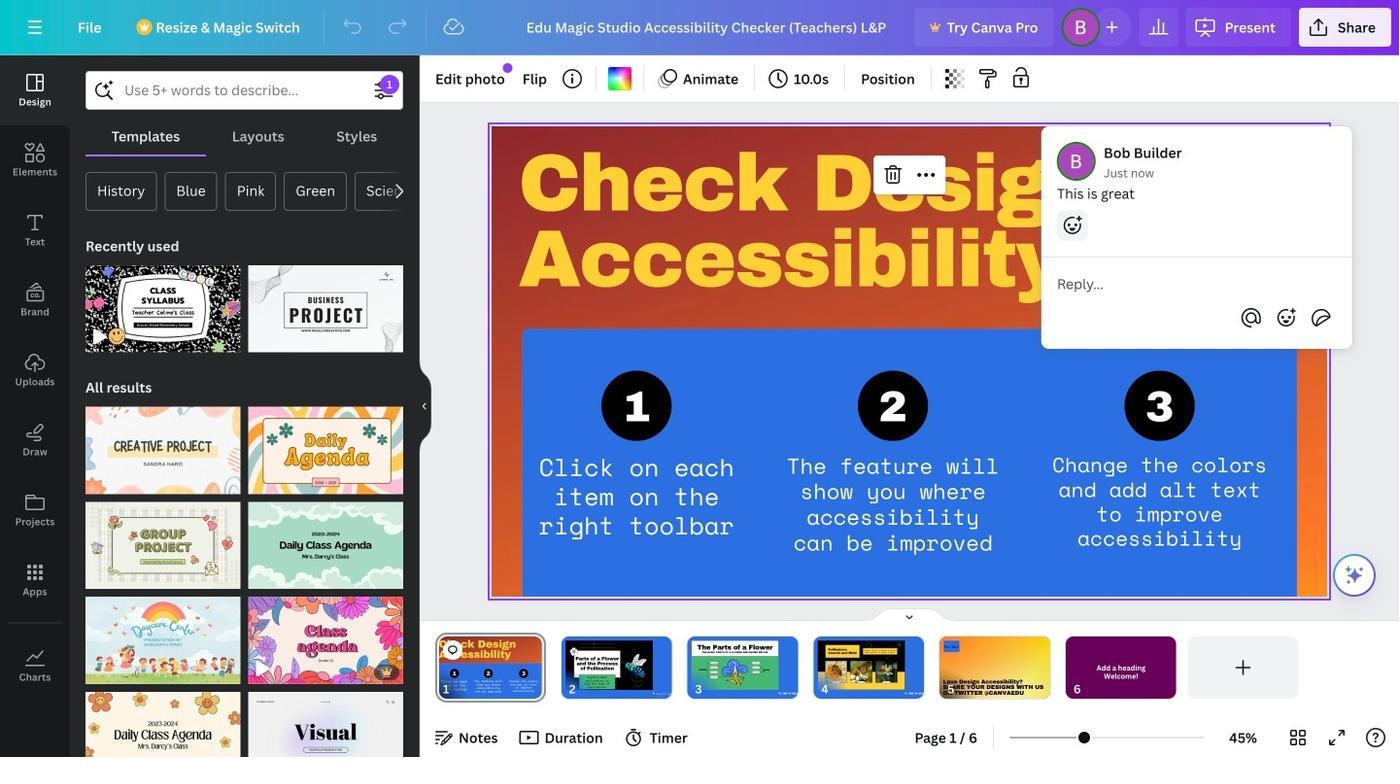 Task type: describe. For each thing, give the bounding box(es) containing it.
colorful scrapbook nostalgia class syllabus blank education presentation group
[[86, 254, 241, 353]]

page 1 image
[[435, 637, 546, 699]]

gradient minimal portfolio proposal presentation group
[[248, 680, 403, 757]]

Design title text field
[[511, 8, 908, 47]]

Zoom button
[[1212, 722, 1275, 753]]

canva assistant image
[[1343, 564, 1367, 587]]

Reply draft. Add a reply or @mention. text field
[[1058, 273, 1338, 295]]

orange and yellow retro flower power daily class agenda template group
[[86, 680, 241, 757]]

main menu bar
[[0, 0, 1400, 55]]

colorful floral illustrative class agenda presentation group
[[248, 585, 403, 684]]

multicolor clouds daily class agenda template group
[[248, 490, 403, 589]]

3 pink rectangle image from the left
[[818, 641, 905, 690]]

hide pages image
[[863, 608, 957, 623]]

2 pink rectangle image from the left
[[692, 641, 779, 690]]



Task type: locate. For each thing, give the bounding box(es) containing it.
orange groovy retro daily agenda presentation group
[[248, 395, 403, 494]]

Page title text field
[[458, 679, 466, 699]]

2 horizontal spatial pink rectangle image
[[818, 641, 905, 690]]

pink rectangle image
[[566, 641, 653, 690], [692, 641, 779, 690], [818, 641, 905, 690]]

no colour image
[[609, 67, 632, 90]]

1 pink rectangle image from the left
[[566, 641, 653, 690]]

grey minimalist business project presentation group
[[248, 254, 403, 353]]

hide image
[[419, 360, 432, 453]]

0 horizontal spatial pink rectangle image
[[566, 641, 653, 690]]

Use 5+ words to describe... search field
[[124, 72, 365, 109]]

colorful watercolor creative project presentation group
[[86, 395, 241, 494]]

blue green colorful daycare center presentation group
[[86, 585, 241, 684]]

side panel tab list
[[0, 55, 70, 701]]

1 horizontal spatial pink rectangle image
[[692, 641, 779, 690]]

green colorful cute aesthetic group project presentation group
[[86, 490, 241, 589]]



Task type: vqa. For each thing, say whether or not it's contained in the screenshot.
rightmost pink rectangle image
yes



